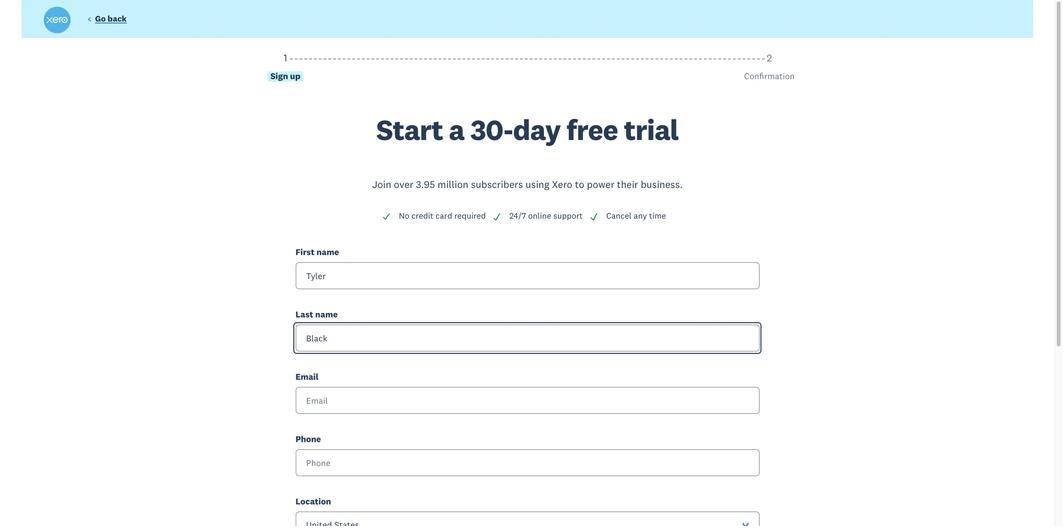 Task type: describe. For each thing, give the bounding box(es) containing it.
their
[[617, 178, 638, 191]]

using
[[526, 178, 550, 191]]

over
[[394, 178, 414, 191]]

support
[[553, 211, 583, 222]]

sign up
[[270, 71, 301, 82]]

power
[[587, 178, 615, 191]]

last
[[296, 309, 313, 320]]

back
[[108, 14, 127, 24]]

to
[[575, 178, 585, 191]]

confirmation
[[744, 71, 795, 82]]

no credit card required
[[399, 211, 486, 222]]

credit
[[412, 211, 434, 222]]

up
[[290, 71, 301, 82]]

first name
[[296, 247, 339, 258]]

1
[[284, 51, 287, 64]]

Email email field
[[296, 388, 760, 415]]

24/7
[[510, 211, 526, 222]]

included image
[[590, 213, 598, 221]]

start a 30-day free trial region
[[43, 51, 1012, 527]]

xero
[[552, 178, 573, 191]]

start a 30-day free trial
[[376, 112, 679, 148]]

name for first name
[[317, 247, 339, 258]]

2
[[767, 51, 772, 64]]

location
[[296, 497, 331, 508]]

30-
[[470, 112, 513, 148]]

any
[[634, 211, 647, 222]]

a
[[449, 112, 465, 148]]

included image for no credit card required
[[382, 213, 391, 221]]

million
[[438, 178, 469, 191]]

name for last name
[[315, 309, 338, 320]]

steps group
[[43, 51, 1012, 116]]

required
[[454, 211, 486, 222]]

3.95
[[416, 178, 435, 191]]

free
[[567, 112, 618, 148]]

start
[[376, 112, 443, 148]]

business.
[[641, 178, 683, 191]]

online
[[528, 211, 551, 222]]

go back
[[95, 14, 127, 24]]



Task type: locate. For each thing, give the bounding box(es) containing it.
first
[[296, 247, 315, 258]]

go back button
[[88, 14, 127, 26]]

join
[[372, 178, 391, 191]]

0 horizontal spatial included image
[[382, 213, 391, 221]]

trial
[[624, 112, 679, 148]]

subscribers
[[471, 178, 523, 191]]

cancel
[[606, 211, 632, 222]]

name right last
[[315, 309, 338, 320]]

included image left 24/7
[[493, 213, 501, 221]]

Phone text field
[[296, 450, 760, 477]]

time
[[649, 211, 666, 222]]

card
[[436, 211, 452, 222]]

sign
[[270, 71, 288, 82]]

xero homepage image
[[44, 7, 71, 34]]

24/7 online support
[[510, 211, 583, 222]]

1 horizontal spatial included image
[[493, 213, 501, 221]]

name right first
[[317, 247, 339, 258]]

name
[[317, 247, 339, 258], [315, 309, 338, 320]]

included image
[[382, 213, 391, 221], [493, 213, 501, 221]]

no
[[399, 211, 410, 222]]

First name text field
[[296, 263, 760, 290]]

1 included image from the left
[[382, 213, 391, 221]]

join over 3.95 million subscribers using xero to power their business.
[[372, 178, 683, 191]]

included image for 24/7 online support
[[493, 213, 501, 221]]

last name
[[296, 309, 338, 320]]

cancel any time
[[606, 211, 666, 222]]

0 vertical spatial name
[[317, 247, 339, 258]]

included image left 'no'
[[382, 213, 391, 221]]

1 vertical spatial name
[[315, 309, 338, 320]]

2 included image from the left
[[493, 213, 501, 221]]

email
[[296, 372, 319, 383]]

day
[[513, 112, 561, 148]]

Last name text field
[[296, 325, 760, 352]]

phone
[[296, 434, 321, 445]]

go
[[95, 14, 106, 24]]



Task type: vqa. For each thing, say whether or not it's contained in the screenshot.
off
no



